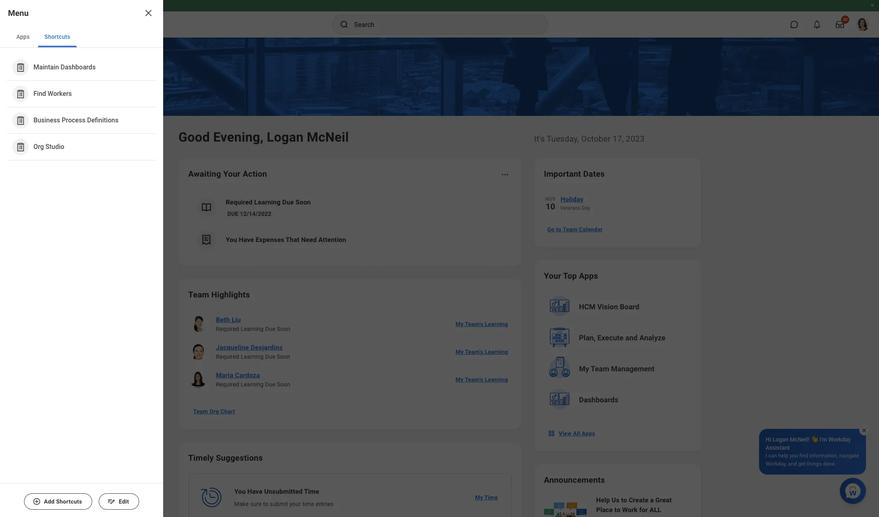 Task type: vqa. For each thing, say whether or not it's contained in the screenshot.
menu item
no



Task type: locate. For each thing, give the bounding box(es) containing it.
0 vertical spatial clipboard image
[[15, 62, 26, 72]]

tab list containing apps
[[0, 26, 163, 48]]

required for beth
[[216, 326, 239, 332]]

clipboard image
[[15, 62, 26, 72], [15, 89, 26, 99], [15, 142, 26, 152]]

your left top
[[544, 271, 562, 281]]

0 vertical spatial and
[[626, 334, 638, 342]]

apps right top
[[580, 271, 599, 281]]

holiday veterans day
[[561, 196, 591, 211]]

0 vertical spatial you
[[226, 236, 237, 244]]

1 my team's learning from the top
[[456, 321, 509, 327]]

timely
[[188, 453, 214, 463]]

apps right all
[[582, 430, 596, 437]]

have left "expenses"
[[239, 236, 254, 244]]

you right dashboard expenses image
[[226, 236, 237, 244]]

attention
[[319, 236, 346, 244]]

apps down 'menu'
[[16, 33, 30, 40]]

shortcuts
[[44, 33, 70, 40], [56, 499, 82, 505]]

3 my team's learning from the top
[[456, 376, 509, 383]]

all
[[650, 506, 662, 514]]

1 horizontal spatial your
[[544, 271, 562, 281]]

team down execute
[[591, 365, 610, 373]]

team org chart button
[[190, 403, 239, 420]]

0 vertical spatial apps
[[16, 33, 30, 40]]

0 horizontal spatial org
[[33, 143, 44, 151]]

required inside jacqueline desjardins required learning due soon
[[216, 354, 239, 360]]

2 vertical spatial clipboard image
[[15, 142, 26, 152]]

0 horizontal spatial and
[[626, 334, 638, 342]]

due
[[282, 198, 294, 206], [228, 211, 239, 217], [265, 326, 276, 332], [265, 354, 276, 360], [265, 381, 276, 388]]

team's for cardoza
[[465, 376, 484, 383]]

1 vertical spatial team's
[[465, 349, 484, 355]]

due up desjardins
[[265, 326, 276, 332]]

due for beth liu
[[265, 326, 276, 332]]

team right go
[[563, 226, 578, 233]]

plan, execute and analyze button
[[545, 323, 692, 353]]

1 horizontal spatial and
[[789, 461, 798, 467]]

my for beth liu
[[456, 321, 464, 327]]

due down desjardins
[[265, 354, 276, 360]]

soon inside maria cardoza required learning due soon
[[277, 381, 290, 388]]

you for you have expenses that need attention
[[226, 236, 237, 244]]

have up sure
[[248, 488, 263, 496]]

org studio link
[[8, 136, 155, 158]]

clipboard image inside find workers link
[[15, 89, 26, 99]]

need
[[301, 236, 317, 244]]

my team management button
[[545, 354, 692, 384]]

time
[[304, 488, 320, 496], [485, 494, 498, 501]]

good evening, logan mcneil main content
[[0, 38, 880, 517]]

x image
[[862, 427, 868, 434]]

shortcuts up 'maintain dashboards'
[[44, 33, 70, 40]]

my
[[456, 321, 464, 327], [456, 349, 464, 355], [580, 365, 590, 373], [456, 376, 464, 383], [475, 494, 483, 501]]

nov 10
[[546, 196, 556, 211]]

1 vertical spatial and
[[789, 461, 798, 467]]

expenses
[[256, 236, 285, 244]]

1 horizontal spatial org
[[210, 408, 219, 415]]

submit
[[270, 501, 288, 507]]

assistant
[[766, 445, 791, 451]]

dashboards up find workers link
[[61, 63, 96, 71]]

required down beth liu button
[[216, 326, 239, 332]]

due down jacqueline desjardins required learning due soon
[[265, 381, 276, 388]]

you inside button
[[226, 236, 237, 244]]

clipboard image down clipboard icon
[[15, 142, 26, 152]]

1 vertical spatial apps
[[580, 271, 599, 281]]

my team's learning button
[[453, 316, 512, 332], [453, 344, 512, 360], [453, 372, 512, 388]]

1 vertical spatial you
[[235, 488, 246, 496]]

org left chart
[[210, 408, 219, 415]]

1 vertical spatial org
[[210, 408, 219, 415]]

due inside maria cardoza required learning due soon
[[265, 381, 276, 388]]

notifications large image
[[814, 20, 822, 29]]

required inside awaiting your action list
[[226, 198, 253, 206]]

time inside "button"
[[485, 494, 498, 501]]

to right go
[[557, 226, 562, 233]]

2 vertical spatial apps
[[582, 430, 596, 437]]

you
[[226, 236, 237, 244], [235, 488, 246, 496]]

due inside "beth liu required learning due soon"
[[265, 326, 276, 332]]

have inside button
[[239, 236, 254, 244]]

time
[[303, 501, 314, 507]]

good evening, logan mcneil
[[179, 129, 349, 145]]

find
[[33, 90, 46, 98]]

1 horizontal spatial time
[[485, 494, 498, 501]]

team org chart
[[193, 408, 235, 415]]

logan inside main content
[[267, 129, 304, 145]]

2 clipboard image from the top
[[15, 89, 26, 99]]

2 vertical spatial my team's learning
[[456, 376, 509, 383]]

0 vertical spatial my team's learning
[[456, 321, 509, 327]]

org left studio
[[33, 143, 44, 151]]

1 team's from the top
[[465, 321, 484, 327]]

plus circle image
[[33, 498, 41, 506]]

my inside "button"
[[475, 494, 483, 501]]

team highlights list
[[188, 310, 512, 394]]

process
[[62, 116, 86, 124]]

vision
[[598, 303, 619, 311]]

1 vertical spatial my team's learning button
[[453, 344, 512, 360]]

edit
[[119, 499, 129, 505]]

october
[[582, 134, 611, 144]]

apps for view all apps
[[582, 430, 596, 437]]

and left analyze
[[626, 334, 638, 342]]

view
[[559, 430, 572, 437]]

dashboards down my team management
[[580, 396, 619, 404]]

1 vertical spatial my team's learning
[[456, 349, 509, 355]]

team's
[[465, 321, 484, 327], [465, 349, 484, 355], [465, 376, 484, 383]]

1 horizontal spatial logan
[[773, 436, 789, 443]]

0 horizontal spatial dashboards
[[61, 63, 96, 71]]

list containing maintain dashboards
[[0, 48, 163, 167]]

maria cardoza button
[[213, 371, 263, 381]]

it's
[[535, 134, 545, 144]]

3 clipboard image from the top
[[15, 142, 26, 152]]

0 horizontal spatial your
[[223, 169, 241, 179]]

1 my team's learning button from the top
[[453, 316, 512, 332]]

1 vertical spatial dashboards
[[580, 396, 619, 404]]

dashboards inside button
[[580, 396, 619, 404]]

suggestions
[[216, 453, 263, 463]]

and down the you
[[789, 461, 798, 467]]

dashboards button
[[545, 385, 692, 415]]

1 vertical spatial shortcuts
[[56, 499, 82, 505]]

0 vertical spatial logan
[[267, 129, 304, 145]]

2 my team's learning button from the top
[[453, 344, 512, 360]]

shortcuts right add
[[56, 499, 82, 505]]

management
[[612, 365, 655, 373]]

2 my team's learning from the top
[[456, 349, 509, 355]]

go
[[548, 226, 555, 233]]

business process definitions link
[[8, 109, 155, 132]]

you have expenses that need attention button
[[188, 224, 512, 256]]

you up make
[[235, 488, 246, 496]]

entries
[[316, 501, 334, 507]]

2 vertical spatial my team's learning button
[[453, 372, 512, 388]]

due inside jacqueline desjardins required learning due soon
[[265, 354, 276, 360]]

learning
[[255, 198, 281, 206], [485, 321, 509, 327], [241, 326, 264, 332], [485, 349, 509, 355], [241, 354, 264, 360], [485, 376, 509, 383], [241, 381, 264, 388]]

soon inside jacqueline desjardins required learning due soon
[[277, 354, 290, 360]]

0 horizontal spatial time
[[304, 488, 320, 496]]

0 vertical spatial shortcuts
[[44, 33, 70, 40]]

due for jacqueline desjardins
[[265, 354, 276, 360]]

chart
[[221, 408, 235, 415]]

3 team's from the top
[[465, 376, 484, 383]]

veterans
[[561, 205, 581, 211]]

0 vertical spatial my team's learning button
[[453, 316, 512, 332]]

you have unsubmitted time
[[235, 488, 320, 496]]

my team's learning button for cardoza
[[453, 372, 512, 388]]

clipboard image inside maintain dashboards link
[[15, 62, 26, 72]]

soon inside "beth liu required learning due soon"
[[277, 326, 290, 332]]

business process definitions
[[33, 116, 119, 124]]

soon
[[296, 198, 311, 206], [277, 326, 290, 332], [277, 354, 290, 360], [277, 381, 290, 388]]

required learning due soon
[[226, 198, 311, 206]]

required down jacqueline
[[216, 354, 239, 360]]

soon inside awaiting your action list
[[296, 198, 311, 206]]

i'm
[[820, 436, 828, 443]]

search image
[[340, 20, 349, 29]]

0 vertical spatial team's
[[465, 321, 484, 327]]

workday
[[829, 436, 851, 443]]

clipboard image for org studio
[[15, 142, 26, 152]]

1 vertical spatial logan
[[773, 436, 789, 443]]

team's for liu
[[465, 321, 484, 327]]

banner
[[0, 0, 880, 38]]

1 clipboard image from the top
[[15, 62, 26, 72]]

place
[[597, 506, 613, 514]]

3 my team's learning button from the top
[[453, 372, 512, 388]]

required inside maria cardoza required learning due soon
[[216, 381, 239, 388]]

things
[[808, 461, 822, 467]]

holiday button
[[561, 194, 691, 205]]

your left the action
[[223, 169, 241, 179]]

beth
[[216, 316, 230, 324]]

0 vertical spatial your
[[223, 169, 241, 179]]

help
[[597, 496, 611, 504]]

go to team calendar button
[[544, 221, 607, 238]]

clipboard image left find
[[15, 89, 26, 99]]

timely suggestions
[[188, 453, 263, 463]]

0 vertical spatial dashboards
[[61, 63, 96, 71]]

2 vertical spatial team's
[[465, 376, 484, 383]]

plan,
[[580, 334, 596, 342]]

required inside "beth liu required learning due soon"
[[216, 326, 239, 332]]

0 vertical spatial have
[[239, 236, 254, 244]]

due left 12/14/2022
[[228, 211, 239, 217]]

2 team's from the top
[[465, 349, 484, 355]]

tab list
[[0, 26, 163, 48]]

org inside 'link'
[[33, 143, 44, 151]]

1 vertical spatial clipboard image
[[15, 89, 26, 99]]

0 horizontal spatial logan
[[267, 129, 304, 145]]

team left chart
[[193, 408, 208, 415]]

required down maria
[[216, 381, 239, 388]]

edit button
[[99, 494, 139, 510]]

clipboard image left maintain
[[15, 62, 26, 72]]

clipboard image inside org studio 'link'
[[15, 142, 26, 152]]

apps
[[16, 33, 30, 40], [580, 271, 599, 281], [582, 430, 596, 437]]

us
[[612, 496, 620, 504]]

my for jacqueline desjardins
[[456, 349, 464, 355]]

required up due 12/14/2022
[[226, 198, 253, 206]]

1 vertical spatial have
[[248, 488, 263, 496]]

dashboards
[[61, 63, 96, 71], [580, 396, 619, 404]]

board
[[620, 303, 640, 311]]

studio
[[46, 143, 64, 151]]

all
[[574, 430, 581, 437]]

0 vertical spatial org
[[33, 143, 44, 151]]

2023
[[626, 134, 645, 144]]

1 horizontal spatial dashboards
[[580, 396, 619, 404]]

list
[[0, 48, 163, 167]]

to
[[557, 226, 562, 233], [622, 496, 628, 504], [263, 501, 269, 507], [615, 506, 621, 514]]

menu
[[8, 8, 29, 18]]

view all apps button
[[544, 425, 601, 442]]

to right sure
[[263, 501, 269, 507]]



Task type: describe. For each thing, give the bounding box(es) containing it.
inbox large image
[[837, 20, 845, 29]]

my inside "button"
[[580, 365, 590, 373]]

clipboard image for maintain dashboards
[[15, 62, 26, 72]]

you have expenses that need attention
[[226, 236, 346, 244]]

dates
[[584, 169, 605, 179]]

desjardins
[[251, 344, 283, 352]]

sure
[[250, 501, 262, 507]]

jacqueline desjardins required learning due soon
[[216, 344, 290, 360]]

nbox image
[[548, 430, 556, 438]]

maria
[[216, 372, 234, 379]]

awaiting your action list
[[188, 191, 512, 256]]

and inside hi logan mcneil! 👋 i'm workday assistant i can help you find information, navigate workday, and get things done.
[[789, 461, 798, 467]]

logan inside hi logan mcneil! 👋 i'm workday assistant i can help you find information, navigate workday, and get things done.
[[773, 436, 789, 443]]

maintain
[[33, 63, 59, 71]]

workday,
[[766, 461, 788, 467]]

my team's learning button for liu
[[453, 316, 512, 332]]

hcm vision board
[[580, 303, 640, 311]]

my team's learning button for desjardins
[[453, 344, 512, 360]]

learning inside "beth liu required learning due soon"
[[241, 326, 264, 332]]

nov
[[546, 196, 556, 202]]

clipboard image
[[15, 115, 26, 126]]

make sure to submit your time entries
[[235, 501, 334, 507]]

awaiting
[[188, 169, 221, 179]]

good
[[179, 129, 210, 145]]

analyze
[[640, 334, 666, 342]]

shortcuts button
[[38, 26, 77, 47]]

dashboard expenses image
[[200, 234, 213, 246]]

find
[[800, 453, 809, 459]]

apps for your top apps
[[580, 271, 599, 281]]

to inside "button"
[[557, 226, 562, 233]]

soon for desjardins
[[277, 354, 290, 360]]

and inside button
[[626, 334, 638, 342]]

to down us
[[615, 506, 621, 514]]

my team management
[[580, 365, 655, 373]]

org studio
[[33, 143, 64, 151]]

make
[[235, 501, 249, 507]]

jacqueline desjardins button
[[213, 343, 286, 353]]

my team's learning for desjardins
[[456, 349, 509, 355]]

book open image
[[200, 201, 213, 214]]

team left highlights
[[188, 290, 209, 300]]

information,
[[810, 453, 839, 459]]

cardoza
[[235, 372, 260, 379]]

10
[[546, 202, 556, 211]]

team's for desjardins
[[465, 349, 484, 355]]

it's tuesday, october 17, 2023
[[535, 134, 645, 144]]

add
[[44, 499, 55, 505]]

have for unsubmitted
[[248, 488, 263, 496]]

required for maria
[[216, 381, 239, 388]]

get
[[799, 461, 807, 467]]

learning inside maria cardoza required learning due soon
[[241, 381, 264, 388]]

execute
[[598, 334, 624, 342]]

awaiting your action
[[188, 169, 267, 179]]

business
[[33, 116, 60, 124]]

great
[[656, 496, 672, 504]]

work
[[623, 506, 638, 514]]

org inside button
[[210, 408, 219, 415]]

have for expenses
[[239, 236, 254, 244]]

plan, execute and analyze
[[580, 334, 666, 342]]

liu
[[232, 316, 241, 324]]

soon for liu
[[277, 326, 290, 332]]

beth liu button
[[213, 315, 244, 325]]

learning inside awaiting your action list
[[255, 198, 281, 206]]

required for jacqueline
[[216, 354, 239, 360]]

workers
[[48, 90, 72, 98]]

my for maria cardoza
[[456, 376, 464, 383]]

to right us
[[622, 496, 628, 504]]

due 12/14/2022
[[228, 211, 272, 217]]

team inside "button"
[[591, 365, 610, 373]]

17,
[[613, 134, 624, 144]]

navigate
[[840, 453, 860, 459]]

add shortcuts
[[44, 499, 82, 505]]

you
[[790, 453, 799, 459]]

👋
[[812, 436, 819, 443]]

a
[[651, 496, 654, 504]]

12/14/2022
[[240, 211, 272, 217]]

due for maria cardoza
[[265, 381, 276, 388]]

my time
[[475, 494, 498, 501]]

dashboards inside list
[[61, 63, 96, 71]]

maria cardoza required learning due soon
[[216, 372, 290, 388]]

1 vertical spatial your
[[544, 271, 562, 281]]

team inside button
[[193, 408, 208, 415]]

important
[[544, 169, 582, 179]]

my time button
[[472, 490, 502, 506]]

apps button
[[10, 26, 36, 47]]

important dates
[[544, 169, 605, 179]]

hi logan mcneil! 👋 i'm workday assistant i can help you find information, navigate workday, and get things done.
[[766, 436, 860, 467]]

team inside "button"
[[563, 226, 578, 233]]

close environment banner image
[[871, 3, 876, 8]]

hcm
[[580, 303, 596, 311]]

view all apps
[[559, 430, 596, 437]]

definitions
[[87, 116, 119, 124]]

team highlights
[[188, 290, 250, 300]]

text edit image
[[107, 498, 116, 506]]

create
[[629, 496, 649, 504]]

soon for cardoza
[[277, 381, 290, 388]]

add shortcuts button
[[24, 494, 92, 510]]

you for you have unsubmitted time
[[235, 488, 246, 496]]

top
[[564, 271, 577, 281]]

beth liu required learning due soon
[[216, 316, 290, 332]]

i
[[766, 453, 768, 459]]

go to team calendar
[[548, 226, 603, 233]]

my team's learning for liu
[[456, 321, 509, 327]]

mcneil
[[307, 129, 349, 145]]

jacqueline
[[216, 344, 249, 352]]

profile logan mcneil element
[[852, 16, 875, 33]]

day
[[582, 205, 591, 211]]

x image
[[144, 8, 154, 18]]

clipboard image for find workers
[[15, 89, 26, 99]]

maintain dashboards
[[33, 63, 96, 71]]

find workers
[[33, 90, 72, 98]]

done.
[[824, 461, 837, 467]]

apps inside global navigation 'dialog'
[[16, 33, 30, 40]]

global navigation dialog
[[0, 0, 163, 517]]

my team's learning for cardoza
[[456, 376, 509, 383]]

for
[[640, 506, 648, 514]]

learning inside jacqueline desjardins required learning due soon
[[241, 354, 264, 360]]

tuesday,
[[547, 134, 580, 144]]

hi
[[766, 436, 772, 443]]

due up the you have expenses that need attention
[[282, 198, 294, 206]]

evening,
[[213, 129, 264, 145]]



